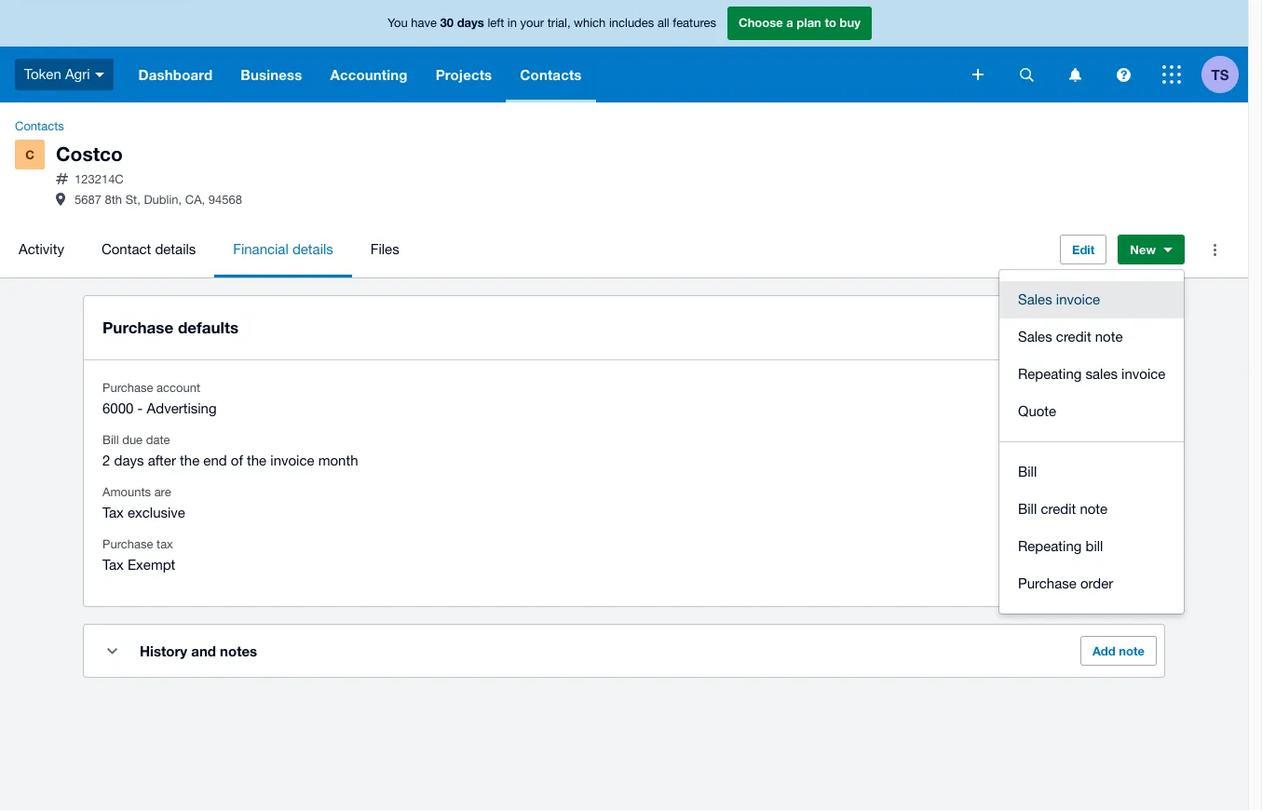 Task type: locate. For each thing, give the bounding box(es) containing it.
credit up repeating bill
[[1041, 501, 1076, 517]]

contact details
[[101, 241, 196, 257]]

1 horizontal spatial the
[[247, 453, 267, 469]]

1 vertical spatial credit
[[1041, 501, 1076, 517]]

financial
[[233, 241, 288, 257]]

note
[[1095, 329, 1123, 345], [1080, 501, 1108, 517], [1119, 644, 1145, 659]]

svg image
[[1162, 65, 1181, 84], [1019, 68, 1033, 81], [1116, 68, 1130, 81]]

1 horizontal spatial contacts
[[520, 66, 582, 83]]

1 tax from the top
[[102, 505, 124, 521]]

0 horizontal spatial invoice
[[270, 453, 314, 469]]

contacts
[[520, 66, 582, 83], [15, 119, 64, 133]]

details right contact at the top of the page
[[155, 241, 196, 257]]

and
[[191, 643, 216, 660]]

st,
[[125, 193, 140, 207]]

projects button
[[422, 47, 506, 102]]

note down bill link
[[1080, 501, 1108, 517]]

bill up repeating bill
[[1018, 501, 1037, 517]]

banner containing ts
[[0, 0, 1248, 102]]

history and notes
[[140, 643, 257, 660]]

purchase inside purchase account 6000 - advertising
[[102, 381, 153, 395]]

credit
[[1056, 329, 1091, 345], [1041, 501, 1076, 517]]

sales inside "link"
[[1018, 329, 1052, 345]]

projects
[[436, 66, 492, 83]]

1 vertical spatial days
[[114, 453, 144, 469]]

repeating sales invoice link
[[999, 356, 1184, 393]]

purchase up 6000
[[102, 381, 153, 395]]

the right 'of'
[[247, 453, 267, 469]]

1 vertical spatial contacts
[[15, 119, 64, 133]]

contacts down you have 30 days left in your trial, which includes all features
[[520, 66, 582, 83]]

0 vertical spatial credit
[[1056, 329, 1091, 345]]

2 vertical spatial bill
[[1018, 501, 1037, 517]]

0 vertical spatial repeating
[[1018, 366, 1082, 382]]

in
[[507, 16, 517, 30]]

agri
[[65, 66, 90, 82]]

2 details from the left
[[292, 241, 333, 257]]

toggle button
[[93, 633, 130, 670]]

month
[[318, 453, 358, 469]]

2 horizontal spatial svg image
[[1162, 65, 1181, 84]]

purchase down repeating bill
[[1018, 576, 1076, 592]]

ts button
[[1201, 47, 1248, 102]]

sales invoice
[[1018, 292, 1100, 307]]

token agri button
[[0, 47, 124, 102]]

note right add
[[1119, 644, 1145, 659]]

c
[[25, 147, 34, 162]]

ts
[[1211, 66, 1229, 82]]

files
[[371, 241, 399, 257]]

0 vertical spatial days
[[457, 15, 484, 30]]

0 horizontal spatial svg image
[[95, 72, 104, 77]]

0 vertical spatial tax
[[102, 505, 124, 521]]

you have 30 days left in your trial, which includes all features
[[387, 15, 716, 30]]

add
[[1092, 644, 1115, 659]]

1 horizontal spatial invoice
[[1056, 292, 1100, 307]]

bill up bill credit note
[[1018, 464, 1037, 480]]

1 vertical spatial note
[[1080, 501, 1108, 517]]

menu
[[0, 222, 1045, 278]]

2 repeating from the top
[[1018, 538, 1082, 554]]

1 sales from the top
[[1018, 292, 1052, 307]]

1 vertical spatial sales
[[1018, 329, 1052, 345]]

group containing sales invoice
[[999, 270, 1184, 614]]

ca,
[[185, 193, 205, 207]]

2 horizontal spatial invoice
[[1121, 366, 1165, 382]]

actions menu image
[[1196, 231, 1233, 268]]

2 horizontal spatial svg image
[[1069, 68, 1081, 81]]

1 details from the left
[[155, 241, 196, 257]]

details
[[155, 241, 196, 257], [292, 241, 333, 257]]

includes
[[609, 16, 654, 30]]

purchase
[[102, 318, 173, 337], [102, 381, 153, 395], [102, 538, 153, 552], [1018, 576, 1076, 592]]

credit for bill
[[1041, 501, 1076, 517]]

bill link
[[999, 454, 1184, 491]]

credit inside 'bill credit note' link
[[1041, 501, 1076, 517]]

tax left exempt
[[102, 557, 124, 573]]

which
[[574, 16, 606, 30]]

repeating for repeating bill
[[1018, 538, 1082, 554]]

add note button
[[1080, 636, 1157, 666]]

repeating
[[1018, 366, 1082, 382], [1018, 538, 1082, 554]]

1 repeating from the top
[[1018, 366, 1082, 382]]

0 horizontal spatial svg image
[[1019, 68, 1033, 81]]

tax
[[102, 505, 124, 521], [102, 557, 124, 573]]

sales for sales invoice
[[1018, 292, 1052, 307]]

contacts button
[[506, 47, 596, 102]]

choose
[[739, 15, 783, 30]]

token
[[24, 66, 61, 82]]

1 vertical spatial tax
[[102, 557, 124, 573]]

contacts up the c
[[15, 119, 64, 133]]

your
[[520, 16, 544, 30]]

note up sales
[[1095, 329, 1123, 345]]

are
[[154, 485, 171, 499]]

costco
[[56, 143, 123, 166]]

invoice up "sales credit note"
[[1056, 292, 1100, 307]]

8th
[[105, 193, 122, 207]]

sales credit note link
[[999, 319, 1184, 356]]

details for financial details
[[292, 241, 333, 257]]

quote link
[[999, 393, 1184, 430]]

2
[[102, 453, 110, 469]]

note inside "link"
[[1095, 329, 1123, 345]]

bill up '2'
[[102, 433, 119, 447]]

financial details button
[[214, 222, 352, 278]]

repeating up quote
[[1018, 366, 1082, 382]]

tax inside amounts are tax exclusive
[[102, 505, 124, 521]]

exclusive
[[128, 505, 185, 521]]

trial,
[[547, 16, 570, 30]]

purchase up exempt
[[102, 538, 153, 552]]

sales up "sales credit note"
[[1018, 292, 1052, 307]]

1 vertical spatial repeating
[[1018, 538, 1082, 554]]

0 vertical spatial contacts
[[520, 66, 582, 83]]

the
[[180, 453, 200, 469], [247, 453, 267, 469]]

1 vertical spatial bill
[[1018, 464, 1037, 480]]

tax for tax exclusive
[[102, 505, 124, 521]]

tax down amounts
[[102, 505, 124, 521]]

2 vertical spatial invoice
[[270, 453, 314, 469]]

toggle image
[[107, 648, 117, 654]]

1 horizontal spatial days
[[457, 15, 484, 30]]

2 vertical spatial note
[[1119, 644, 1145, 659]]

0 vertical spatial note
[[1095, 329, 1123, 345]]

purchase defaults
[[102, 318, 239, 337]]

tax inside purchase tax tax exempt
[[102, 557, 124, 573]]

purchase inside create new document menu list box
[[1018, 576, 1076, 592]]

new button
[[1118, 235, 1185, 265]]

days right 30
[[457, 15, 484, 30]]

repeating down bill credit note
[[1018, 538, 1082, 554]]

svg image
[[1069, 68, 1081, 81], [972, 69, 984, 80], [95, 72, 104, 77]]

days
[[457, 15, 484, 30], [114, 453, 144, 469]]

days inside bill due date 2 days after the end of the invoice month
[[114, 453, 144, 469]]

group
[[999, 270, 1184, 614]]

choose a plan to buy
[[739, 15, 861, 30]]

bill
[[102, 433, 119, 447], [1018, 464, 1037, 480], [1018, 501, 1037, 517]]

left
[[488, 16, 504, 30]]

days down due
[[114, 453, 144, 469]]

bill inside bill due date 2 days after the end of the invoice month
[[102, 433, 119, 447]]

have
[[411, 16, 437, 30]]

invoice
[[1056, 292, 1100, 307], [1121, 366, 1165, 382], [270, 453, 314, 469]]

dublin,
[[144, 193, 182, 207]]

contact
[[101, 241, 151, 257]]

sales
[[1018, 292, 1052, 307], [1018, 329, 1052, 345]]

banner
[[0, 0, 1248, 102]]

6000
[[102, 401, 134, 416]]

exempt
[[128, 557, 175, 573]]

sales down the sales invoice
[[1018, 329, 1052, 345]]

purchase left the defaults at the left of the page
[[102, 318, 173, 337]]

purchase inside purchase tax tax exempt
[[102, 538, 153, 552]]

purchase for purchase order
[[1018, 576, 1076, 592]]

history
[[140, 643, 187, 660]]

1 horizontal spatial details
[[292, 241, 333, 257]]

0 vertical spatial bill
[[102, 433, 119, 447]]

0 horizontal spatial days
[[114, 453, 144, 469]]

the left end
[[180, 453, 200, 469]]

details right financial
[[292, 241, 333, 257]]

2 tax from the top
[[102, 557, 124, 573]]

0 vertical spatial sales
[[1018, 292, 1052, 307]]

0 vertical spatial invoice
[[1056, 292, 1100, 307]]

all
[[657, 16, 669, 30]]

0 horizontal spatial the
[[180, 453, 200, 469]]

invoice left the month on the bottom of page
[[270, 453, 314, 469]]

2 sales from the top
[[1018, 329, 1052, 345]]

invoice right sales
[[1121, 366, 1165, 382]]

0 horizontal spatial details
[[155, 241, 196, 257]]

credit inside sales credit note "link"
[[1056, 329, 1091, 345]]

credit down the sales invoice
[[1056, 329, 1091, 345]]

0 horizontal spatial contacts
[[15, 119, 64, 133]]

details for contact details
[[155, 241, 196, 257]]

contacts inside dropdown button
[[520, 66, 582, 83]]



Task type: vqa. For each thing, say whether or not it's contained in the screenshot.
You have 30 days left in your trial, which includes all features
yes



Task type: describe. For each thing, give the bounding box(es) containing it.
accounting button
[[316, 47, 422, 102]]

94568
[[208, 193, 242, 207]]

svg image inside the token agri popup button
[[95, 72, 104, 77]]

tax
[[157, 538, 173, 552]]

of
[[231, 453, 243, 469]]

amounts are tax exclusive
[[102, 485, 185, 521]]

dashboard
[[138, 66, 213, 83]]

5687
[[75, 193, 101, 207]]

edit button
[[1060, 235, 1107, 265]]

defaults
[[178, 318, 239, 337]]

contacts link
[[7, 117, 71, 136]]

sales
[[1086, 366, 1118, 382]]

edit
[[1072, 242, 1095, 257]]

purchase tax tax exempt
[[102, 538, 175, 573]]

contacts for the contacts dropdown button
[[520, 66, 582, 83]]

sales invoice link
[[999, 281, 1184, 319]]

1 the from the left
[[180, 453, 200, 469]]

advertising
[[147, 401, 217, 416]]

you
[[387, 16, 408, 30]]

123214c
[[75, 172, 124, 186]]

purchase for purchase account 6000 - advertising
[[102, 381, 153, 395]]

bill
[[1086, 538, 1103, 554]]

order
[[1080, 576, 1113, 592]]

activity button
[[0, 222, 83, 278]]

invoice inside bill due date 2 days after the end of the invoice month
[[270, 453, 314, 469]]

repeating sales invoice
[[1018, 366, 1165, 382]]

plan
[[797, 15, 821, 30]]

contacts for contacts link
[[15, 119, 64, 133]]

repeating bill
[[1018, 538, 1103, 554]]

bill credit note
[[1018, 501, 1108, 517]]

purchase order link
[[999, 565, 1184, 603]]

bill for bill credit note
[[1018, 501, 1037, 517]]

purchase for purchase defaults
[[102, 318, 173, 337]]

after
[[148, 453, 176, 469]]

bill credit note link
[[999, 491, 1184, 528]]

accounting
[[330, 66, 408, 83]]

bill due date 2 days after the end of the invoice month
[[102, 433, 358, 469]]

quote
[[1018, 403, 1056, 419]]

5687 8th st, dublin, ca, 94568
[[75, 193, 242, 207]]

end
[[203, 453, 227, 469]]

to
[[825, 15, 836, 30]]

2 the from the left
[[247, 453, 267, 469]]

note for sales credit note
[[1095, 329, 1123, 345]]

1 horizontal spatial svg image
[[1116, 68, 1130, 81]]

notes
[[220, 643, 257, 660]]

sales credit note
[[1018, 329, 1123, 345]]

contact details button
[[83, 222, 214, 278]]

1 horizontal spatial svg image
[[972, 69, 984, 80]]

sales for sales credit note
[[1018, 329, 1052, 345]]

a
[[786, 15, 793, 30]]

create new document menu list box
[[999, 270, 1184, 614]]

activity
[[19, 241, 64, 257]]

note for bill credit note
[[1080, 501, 1108, 517]]

account number image
[[56, 173, 68, 185]]

new
[[1130, 242, 1156, 257]]

business button
[[227, 47, 316, 102]]

business
[[241, 66, 302, 83]]

bill for bill due date 2 days after the end of the invoice month
[[102, 433, 119, 447]]

purchase for purchase tax tax exempt
[[102, 538, 153, 552]]

dashboard link
[[124, 47, 227, 102]]

30
[[440, 15, 454, 30]]

tax for tax exempt
[[102, 557, 124, 573]]

credit for sales
[[1056, 329, 1091, 345]]

date
[[146, 433, 170, 447]]

purchase order
[[1018, 576, 1113, 592]]

bill for bill
[[1018, 464, 1037, 480]]

repeating bill link
[[999, 528, 1184, 565]]

1 vertical spatial invoice
[[1121, 366, 1165, 382]]

-
[[137, 401, 143, 416]]

billing address image
[[56, 192, 65, 205]]

account
[[157, 381, 200, 395]]

days inside banner
[[457, 15, 484, 30]]

due
[[122, 433, 143, 447]]

buy
[[840, 15, 861, 30]]

repeating for repeating sales invoice
[[1018, 366, 1082, 382]]

features
[[673, 16, 716, 30]]

menu containing activity
[[0, 222, 1045, 278]]

amounts
[[102, 485, 151, 499]]

purchase account 6000 - advertising
[[102, 381, 217, 416]]

note inside button
[[1119, 644, 1145, 659]]

add note
[[1092, 644, 1145, 659]]

token agri
[[24, 66, 90, 82]]



